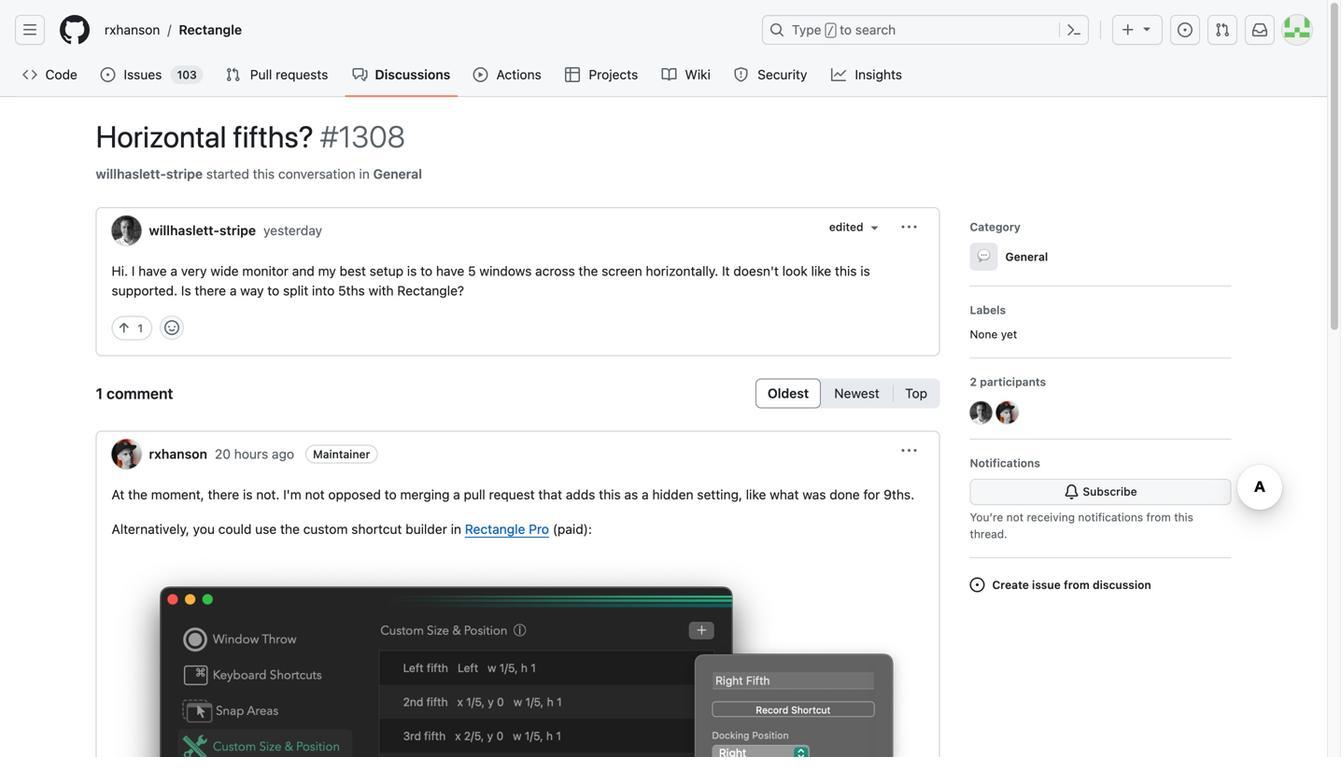 Task type: describe. For each thing, give the bounding box(es) containing it.
setup
[[370, 263, 404, 279]]

labels
[[970, 304, 1006, 317]]

i
[[132, 263, 135, 279]]

0 horizontal spatial like
[[746, 487, 767, 503]]

windows
[[480, 263, 532, 279]]

yesterday link
[[264, 221, 322, 241]]

to up rectangle?
[[421, 263, 433, 279]]

top
[[906, 386, 928, 401]]

notifications
[[1079, 511, 1144, 524]]

ago
[[272, 447, 294, 462]]

supported.
[[112, 283, 178, 299]]

builder
[[406, 522, 447, 537]]

9ths.
[[884, 487, 915, 503]]

5ths
[[338, 283, 365, 299]]

0 horizontal spatial the
[[128, 487, 148, 503]]

a left pull
[[453, 487, 460, 503]]

to down monitor
[[267, 283, 280, 299]]

monitor
[[242, 263, 289, 279]]

security
[[758, 67, 808, 82]]

to left merging
[[385, 487, 397, 503]]

type / to search
[[792, 22, 896, 37]]

add or remove reactions image
[[164, 320, 179, 335]]

plus image
[[1121, 22, 1136, 37]]

projects
[[589, 67, 638, 82]]

willhaslett-stripe started this conversation in general
[[96, 166, 422, 182]]

a right the as
[[642, 487, 649, 503]]

actions link
[[466, 61, 550, 89]]

pull requests
[[250, 67, 328, 82]]

moment,
[[151, 487, 204, 503]]

merging
[[400, 487, 450, 503]]

rxhanson / rectangle
[[105, 22, 242, 37]]

like inside hi. i have a very wide monitor and my best setup is to have 5 windows across the screen horizontally. it doesn't look like this is supported. is there a way to split into 5ths with rectangle?
[[812, 263, 832, 279]]

arrow up image
[[116, 321, 131, 336]]

stripe for willhaslett-stripe started this conversation in general
[[166, 166, 203, 182]]

willhaslett- for willhaslett-stripe started this conversation in general
[[96, 166, 166, 182]]

none
[[970, 328, 998, 341]]

requests
[[276, 67, 328, 82]]

you're not receiving notifications from this thread.
[[970, 511, 1194, 541]]

create issue from discussion link
[[970, 577, 1152, 593]]

pull
[[250, 67, 272, 82]]

hi. i have a very wide monitor and my best setup is to have 5 windows across the screen horizontally. it doesn't look like this is supported. is there a way to split into 5ths with rectangle?
[[112, 263, 871, 299]]

/ for type
[[828, 24, 834, 37]]

my
[[318, 263, 336, 279]]

💬
[[978, 248, 991, 265]]

0 horizontal spatial in
[[359, 166, 370, 182]]

play image
[[473, 67, 488, 82]]

insights
[[855, 67, 903, 82]]

20 hours ago
[[215, 447, 294, 462]]

type
[[792, 22, 822, 37]]

for
[[864, 487, 881, 503]]

a left the way
[[230, 283, 237, 299]]

edited button
[[821, 214, 887, 241]]

0 vertical spatial willhaslett-stripe link
[[96, 164, 203, 184]]

1 for 1 comment
[[96, 385, 103, 403]]

0 horizontal spatial not
[[305, 487, 325, 503]]

screen
[[602, 263, 643, 279]]

discussions
[[375, 67, 451, 82]]

103
[[177, 68, 197, 81]]

rxhanson for rxhanson / rectangle
[[105, 22, 160, 37]]

alternatively,
[[112, 522, 190, 537]]

horizontal fifths? #1308
[[96, 119, 406, 154]]

you're
[[970, 511, 1004, 524]]

that
[[539, 487, 562, 503]]

could
[[218, 522, 252, 537]]

20
[[215, 447, 231, 462]]

issue
[[1032, 579, 1061, 592]]

1 button
[[112, 316, 152, 365]]

rectangle inside rxhanson / rectangle
[[179, 22, 242, 37]]

graph image
[[831, 67, 846, 82]]

none yet
[[970, 328, 1018, 341]]

willhaslett- for willhaslett-stripe
[[149, 223, 220, 238]]

way
[[240, 283, 264, 299]]

security link
[[727, 61, 817, 89]]

0 vertical spatial issue opened image
[[1178, 22, 1193, 37]]

rectangle?
[[397, 283, 464, 299]]

actions
[[497, 67, 542, 82]]

this right started
[[253, 166, 275, 182]]

is
[[181, 283, 191, 299]]

with
[[369, 283, 394, 299]]

horizontal
[[96, 119, 227, 154]]

done
[[830, 487, 860, 503]]

newest link
[[826, 384, 888, 404]]

1 horizontal spatial the
[[280, 522, 300, 537]]

pull
[[464, 487, 486, 503]]

(paid):
[[553, 522, 592, 537]]

best
[[340, 263, 366, 279]]

rxhanson for rxhanson
[[149, 447, 207, 462]]

insights link
[[824, 61, 912, 89]]

@willhaslett stripe image
[[970, 402, 993, 424]]

triangle down image
[[1140, 21, 1155, 36]]

1 horizontal spatial general
[[1006, 250, 1049, 263]]

discussions link
[[345, 61, 458, 89]]

the inside hi. i have a very wide monitor and my best setup is to have 5 windows across the screen horizontally. it doesn't look like this is supported. is there a way to split into 5ths with rectangle?
[[579, 263, 598, 279]]

wide
[[210, 263, 239, 279]]

thread.
[[970, 528, 1008, 541]]

hidden
[[653, 487, 694, 503]]

rectangle pro link
[[465, 522, 549, 537]]

discussion
[[1093, 579, 1152, 592]]

across
[[536, 263, 575, 279]]

1 horizontal spatial is
[[407, 263, 417, 279]]

setting,
[[697, 487, 743, 503]]

shortcut
[[352, 522, 402, 537]]

split
[[283, 283, 309, 299]]

command palette image
[[1067, 22, 1082, 37]]

2 participants
[[970, 376, 1047, 389]]



Task type: locate. For each thing, give the bounding box(es) containing it.
/ inside type / to search
[[828, 24, 834, 37]]

1 vertical spatial willhaslett-stripe link
[[112, 216, 256, 246]]

0 horizontal spatial stripe
[[166, 166, 203, 182]]

horizontally.
[[646, 263, 719, 279]]

issue opened image
[[1178, 22, 1193, 37], [970, 578, 985, 593]]

willhaslett-stripe link down horizontal
[[96, 164, 203, 184]]

oldest
[[768, 386, 809, 401]]

1 vertical spatial not
[[1007, 511, 1024, 524]]

0 horizontal spatial from
[[1064, 579, 1090, 592]]

1 vertical spatial rxhanson
[[149, 447, 207, 462]]

willhaslett-stripe
[[149, 223, 256, 238]]

doesn't
[[734, 263, 779, 279]]

1 for 1
[[138, 322, 143, 335]]

1 left comment on the left of page
[[96, 385, 103, 403]]

1 horizontal spatial like
[[812, 263, 832, 279]]

#1308
[[320, 119, 406, 154]]

1 vertical spatial list
[[756, 379, 940, 409]]

alternatively, you could use the custom shortcut builder in rectangle pro (paid):
[[112, 522, 592, 537]]

hi.
[[112, 263, 128, 279]]

0 horizontal spatial issue opened image
[[970, 578, 985, 593]]

willhaslett-stripe link
[[96, 164, 203, 184], [112, 216, 256, 246]]

in
[[359, 166, 370, 182], [451, 522, 462, 537]]

rxhanson link
[[97, 15, 168, 45], [112, 440, 207, 470]]

0 vertical spatial in
[[359, 166, 370, 182]]

rxhanson inside rxhanson / rectangle
[[105, 22, 160, 37]]

0 vertical spatial rxhanson
[[105, 22, 160, 37]]

1 vertical spatial general
[[1006, 250, 1049, 263]]

notifications image
[[1253, 22, 1268, 37]]

1 vertical spatial issue opened image
[[970, 578, 985, 593]]

add or remove reactions element
[[160, 316, 184, 340]]

adds
[[566, 487, 596, 503]]

not
[[305, 487, 325, 503], [1007, 511, 1024, 524]]

comment discussion image
[[353, 67, 368, 82]]

0 vertical spatial like
[[812, 263, 832, 279]]

0 vertical spatial there
[[195, 283, 226, 299]]

projects link
[[558, 61, 647, 89]]

1 horizontal spatial /
[[828, 24, 834, 37]]

1 vertical spatial rectangle
[[465, 522, 525, 537]]

not inside you're not receiving notifications from this thread.
[[1007, 511, 1024, 524]]

bell image
[[1065, 485, 1079, 500]]

/
[[168, 22, 171, 37], [828, 24, 834, 37]]

from right notifications
[[1147, 511, 1172, 524]]

top link
[[898, 384, 936, 404]]

1 horizontal spatial 1
[[138, 322, 143, 335]]

/ for rxhanson
[[168, 22, 171, 37]]

and
[[292, 263, 315, 279]]

from right issue
[[1064, 579, 1090, 592]]

as
[[625, 487, 638, 503]]

in right builder
[[451, 522, 462, 537]]

1 horizontal spatial not
[[1007, 511, 1024, 524]]

rectangle link
[[171, 15, 249, 45]]

issue opened image left git pull request icon
[[1178, 22, 1193, 37]]

willhaslett- down horizontal
[[96, 166, 166, 182]]

1 comment
[[96, 385, 173, 403]]

list containing rxhanson / rectangle
[[97, 15, 751, 45]]

wiki
[[685, 67, 711, 82]]

is right setup
[[407, 263, 417, 279]]

willhaslett-
[[96, 166, 166, 182], [149, 223, 220, 238]]

request
[[489, 487, 535, 503]]

0 vertical spatial general
[[373, 166, 422, 182]]

1
[[138, 322, 143, 335], [96, 385, 103, 403]]

1 vertical spatial rxhanson link
[[112, 440, 207, 470]]

0 vertical spatial the
[[579, 263, 598, 279]]

like left what
[[746, 487, 767, 503]]

1 horizontal spatial list
[[756, 379, 940, 409]]

at the moment, there is not. i'm not opposed to merging a pull request that adds this as a hidden setting, like what was done for 9ths.
[[112, 487, 915, 503]]

have
[[138, 263, 167, 279], [436, 263, 465, 279]]

edited
[[830, 221, 864, 234]]

20 hours ago link
[[215, 445, 294, 464]]

issue opened image left create
[[970, 578, 985, 593]]

is
[[407, 263, 417, 279], [861, 263, 871, 279], [243, 487, 253, 503]]

have right i
[[138, 263, 167, 279]]

hours
[[234, 447, 268, 462]]

subscribe
[[1083, 485, 1138, 498]]

rxhanson up issues
[[105, 22, 160, 37]]

rectangle down request
[[465, 522, 525, 537]]

0 vertical spatial from
[[1147, 511, 1172, 524]]

0 horizontal spatial list
[[97, 15, 751, 45]]

there
[[195, 283, 226, 299], [208, 487, 239, 503]]

1 horizontal spatial have
[[436, 263, 465, 279]]

willhaslett- inside willhaslett-stripe link
[[149, 223, 220, 238]]

pull requests link
[[218, 61, 338, 89]]

1 have from the left
[[138, 263, 167, 279]]

code link
[[15, 61, 85, 89]]

0 horizontal spatial 1
[[96, 385, 103, 403]]

1 horizontal spatial stripe
[[220, 223, 256, 238]]

this inside hi. i have a very wide monitor and my best setup is to have 5 windows across the screen horizontally. it doesn't look like this is supported. is there a way to split into 5ths with rectangle?
[[835, 263, 857, 279]]

the right across
[[579, 263, 598, 279]]

1 horizontal spatial from
[[1147, 511, 1172, 524]]

0 horizontal spatial have
[[138, 263, 167, 279]]

very
[[181, 263, 207, 279]]

0 vertical spatial list
[[97, 15, 751, 45]]

at
[[112, 487, 125, 503]]

0 vertical spatial not
[[305, 487, 325, 503]]

i'm
[[283, 487, 302, 503]]

list containing oldest
[[756, 379, 940, 409]]

rxhanson link up moment,
[[112, 440, 207, 470]]

rxhanson up moment,
[[149, 447, 207, 462]]

oldest link
[[760, 384, 817, 404]]

started
[[206, 166, 249, 182]]

2 vertical spatial the
[[280, 522, 300, 537]]

0 horizontal spatial general
[[373, 166, 422, 182]]

1 horizontal spatial issue opened image
[[1178, 22, 1193, 37]]

homepage image
[[60, 15, 90, 45]]

not right you're
[[1007, 511, 1024, 524]]

from inside create issue from discussion link
[[1064, 579, 1090, 592]]

create
[[993, 579, 1030, 592]]

stripe up wide
[[220, 223, 256, 238]]

1 vertical spatial willhaslett-
[[149, 223, 220, 238]]

list
[[97, 15, 751, 45], [756, 379, 940, 409]]

5
[[468, 263, 476, 279]]

comment
[[107, 385, 173, 403]]

stripe left started
[[166, 166, 203, 182]]

the right at
[[128, 487, 148, 503]]

issues
[[124, 67, 162, 82]]

1 vertical spatial like
[[746, 487, 767, 503]]

there inside hi. i have a very wide monitor and my best setup is to have 5 windows across the screen horizontally. it doesn't look like this is supported. is there a way to split into 5ths with rectangle?
[[195, 283, 226, 299]]

rectangle up git pull request image
[[179, 22, 242, 37]]

use
[[255, 522, 277, 537]]

/ inside rxhanson / rectangle
[[168, 22, 171, 37]]

1 vertical spatial stripe
[[220, 223, 256, 238]]

have left the 5
[[436, 263, 465, 279]]

this right notifications
[[1175, 511, 1194, 524]]

there up could
[[208, 487, 239, 503]]

@rxhanson image
[[996, 402, 1019, 424]]

willhaslett-stripe link up very
[[112, 216, 256, 246]]

rectangle
[[179, 22, 242, 37], [465, 522, 525, 537]]

0 horizontal spatial /
[[168, 22, 171, 37]]

git pull request image
[[1216, 22, 1231, 37]]

1 vertical spatial 1
[[96, 385, 103, 403]]

custom
[[303, 522, 348, 537]]

table image
[[565, 67, 580, 82]]

into
[[312, 283, 335, 299]]

search
[[856, 22, 896, 37]]

0 horizontal spatial is
[[243, 487, 253, 503]]

what
[[770, 487, 799, 503]]

from inside you're not receiving notifications from this thread.
[[1147, 511, 1172, 524]]

1 horizontal spatial in
[[451, 522, 462, 537]]

0 vertical spatial rectangle
[[179, 22, 242, 37]]

book image
[[662, 67, 677, 82]]

general
[[373, 166, 422, 182], [1006, 250, 1049, 263]]

willhaslett- up very
[[149, 223, 220, 238]]

1 horizontal spatial rectangle
[[465, 522, 525, 537]]

from
[[1147, 511, 1172, 524], [1064, 579, 1090, 592]]

1 right 'arrow up' icon
[[138, 322, 143, 335]]

shield image
[[734, 67, 749, 82]]

was
[[803, 487, 826, 503]]

like right look on the right top of the page
[[812, 263, 832, 279]]

fifths?
[[233, 119, 314, 154]]

conversation
[[278, 166, 356, 182]]

a left very
[[170, 263, 178, 279]]

code image
[[22, 67, 37, 82]]

0 horizontal spatial rectangle
[[179, 22, 242, 37]]

0 vertical spatial stripe
[[166, 166, 203, 182]]

rxhanson link up issues
[[97, 15, 168, 45]]

stripe for willhaslett-stripe
[[220, 223, 256, 238]]

create issue from discussion
[[993, 579, 1152, 592]]

2 horizontal spatial is
[[861, 263, 871, 279]]

look
[[783, 263, 808, 279]]

not.
[[256, 487, 280, 503]]

git pull request image
[[226, 67, 241, 82]]

in left 'general' link
[[359, 166, 370, 182]]

category
[[970, 221, 1021, 234]]

the right use
[[280, 522, 300, 537]]

general right '💬'
[[1006, 250, 1049, 263]]

1 vertical spatial from
[[1064, 579, 1090, 592]]

image image
[[112, 555, 925, 758]]

maintainer
[[313, 448, 370, 461]]

1 vertical spatial there
[[208, 487, 239, 503]]

you
[[193, 522, 215, 537]]

1 inside button
[[138, 322, 143, 335]]

general down #1308
[[373, 166, 422, 182]]

this left the as
[[599, 487, 621, 503]]

2 have from the left
[[436, 263, 465, 279]]

the
[[579, 263, 598, 279], [128, 487, 148, 503], [280, 522, 300, 537]]

0 vertical spatial willhaslett-
[[96, 166, 166, 182]]

1 vertical spatial in
[[451, 522, 462, 537]]

there down wide
[[195, 283, 226, 299]]

to left the search
[[840, 22, 852, 37]]

0 vertical spatial 1
[[138, 322, 143, 335]]

is down edited popup button
[[861, 263, 871, 279]]

2 horizontal spatial the
[[579, 263, 598, 279]]

wiki link
[[655, 61, 719, 89]]

not right i'm
[[305, 487, 325, 503]]

issue opened image inside create issue from discussion link
[[970, 578, 985, 593]]

opposed
[[328, 487, 381, 503]]

issue opened image
[[100, 67, 115, 82]]

is left not.
[[243, 487, 253, 503]]

this down "edited"
[[835, 263, 857, 279]]

yesterday
[[264, 223, 322, 238]]

code
[[45, 67, 77, 82]]

1 vertical spatial the
[[128, 487, 148, 503]]

this inside you're not receiving notifications from this thread.
[[1175, 511, 1194, 524]]

newest
[[835, 386, 880, 401]]

0 vertical spatial rxhanson link
[[97, 15, 168, 45]]



Task type: vqa. For each thing, say whether or not it's contained in the screenshot.
top migration
no



